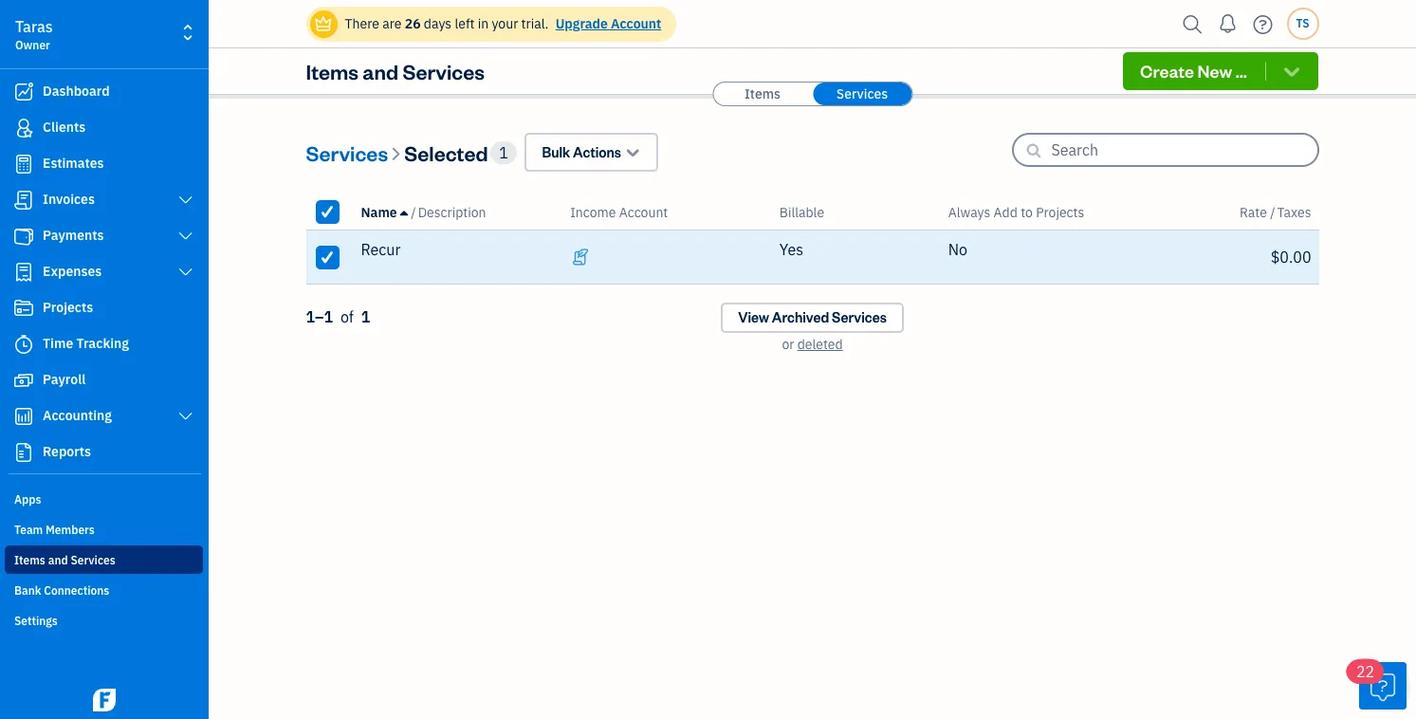 Task type: locate. For each thing, give the bounding box(es) containing it.
go to help image
[[1248, 10, 1278, 38]]

payments
[[43, 227, 104, 244]]

there
[[345, 15, 379, 32]]

/ right rate
[[1271, 204, 1276, 221]]

team
[[14, 523, 43, 537]]

22
[[1357, 662, 1375, 681]]

of
[[340, 307, 354, 326]]

/
[[411, 204, 416, 221], [1271, 204, 1276, 221]]

1 vertical spatial projects
[[43, 299, 93, 316]]

…
[[1236, 60, 1247, 82]]

income
[[570, 204, 616, 221]]

0 horizontal spatial projects
[[43, 299, 93, 316]]

account right upgrade
[[611, 15, 662, 32]]

expenses
[[43, 263, 102, 280]]

taras
[[15, 17, 53, 36]]

1 horizontal spatial projects
[[1036, 204, 1085, 221]]

/ right caretup image
[[411, 204, 416, 221]]

1 horizontal spatial 1
[[499, 143, 508, 162]]

description link
[[418, 204, 486, 221]]

selected
[[404, 139, 488, 166]]

account
[[611, 15, 662, 32], [619, 204, 668, 221]]

Search text field
[[1052, 135, 1317, 165]]

chevron large down image inside expenses link
[[177, 265, 194, 280]]

1 / from the left
[[411, 204, 416, 221]]

bank connections
[[14, 583, 109, 598]]

0 vertical spatial projects
[[1036, 204, 1085, 221]]

projects down expenses
[[43, 299, 93, 316]]

invoices link
[[5, 183, 203, 217]]

days
[[424, 15, 452, 32]]

chart image
[[12, 407, 35, 426]]

projects right the "to"
[[1036, 204, 1085, 221]]

view archived services link
[[721, 303, 904, 333]]

caretup image
[[400, 204, 408, 220]]

1–1
[[306, 307, 333, 326]]

1
[[499, 143, 508, 162], [361, 307, 370, 326]]

settings link
[[5, 606, 203, 635]]

services inside the view archived services or deleted
[[832, 308, 887, 326]]

team members link
[[5, 515, 203, 544]]

items and services
[[306, 58, 485, 84], [14, 553, 115, 567]]

0 vertical spatial chevron large down image
[[177, 229, 194, 244]]

1 right of
[[361, 307, 370, 326]]

crown image
[[314, 14, 333, 34]]

bank
[[14, 583, 41, 598]]

items inside "link"
[[14, 553, 45, 567]]

items and services up bank connections
[[14, 553, 115, 567]]

always
[[949, 204, 991, 221]]

create
[[1140, 60, 1194, 82]]

connections
[[44, 583, 109, 598]]

0 vertical spatial and
[[363, 58, 399, 84]]

items link
[[713, 83, 812, 105]]

time
[[43, 335, 73, 352]]

0 vertical spatial items
[[306, 58, 359, 84]]

and down team members
[[48, 553, 68, 567]]

and down are
[[363, 58, 399, 84]]

reports
[[43, 443, 91, 460]]

items and services down are
[[306, 58, 485, 84]]

0 vertical spatial account
[[611, 15, 662, 32]]

accounting link
[[5, 399, 203, 434]]

chevron large down image inside 'payments' link
[[177, 229, 194, 244]]

1 vertical spatial 1
[[361, 307, 370, 326]]

actions
[[573, 143, 621, 161]]

1 left bulk
[[499, 143, 508, 162]]

rate link
[[1240, 204, 1271, 221]]

3 chevron large down image from the top
[[177, 409, 194, 424]]

0 horizontal spatial items and services
[[14, 553, 115, 567]]

income account link
[[570, 204, 668, 221]]

1 chevron large down image from the top
[[177, 229, 194, 244]]

money image
[[12, 371, 35, 390]]

upgrade
[[556, 15, 608, 32]]

services
[[403, 58, 485, 84], [837, 85, 888, 102], [306, 139, 388, 166], [832, 308, 887, 326], [71, 553, 115, 567]]

are
[[383, 15, 402, 32]]

1 vertical spatial chevron large down image
[[177, 265, 194, 280]]

1 vertical spatial items and services
[[14, 553, 115, 567]]

services link
[[813, 83, 912, 105]]

clients link
[[5, 111, 203, 145]]

chevron large down image
[[177, 229, 194, 244], [177, 265, 194, 280], [177, 409, 194, 424]]

projects
[[1036, 204, 1085, 221], [43, 299, 93, 316]]

check image
[[319, 202, 336, 221]]

0 horizontal spatial /
[[411, 204, 416, 221]]

0 horizontal spatial and
[[48, 553, 68, 567]]

estimates link
[[5, 147, 203, 181]]

income account
[[570, 204, 668, 221]]

view
[[738, 308, 769, 326]]

billable
[[780, 204, 825, 221]]

freshbooks image
[[89, 689, 120, 712]]

in
[[478, 15, 489, 32]]

26
[[405, 15, 421, 32]]

invoices
[[43, 191, 95, 208]]

2 vertical spatial chevron large down image
[[177, 409, 194, 424]]

to
[[1021, 204, 1033, 221]]

your
[[492, 15, 518, 32]]

2 vertical spatial items
[[14, 553, 45, 567]]

dashboard
[[43, 83, 110, 100]]

chevron large down image inside accounting link
[[177, 409, 194, 424]]

view archived services or deleted
[[738, 308, 887, 353]]

0 vertical spatial 1
[[499, 143, 508, 162]]

trial.
[[521, 15, 549, 32]]

account right income
[[619, 204, 668, 221]]

client image
[[12, 119, 35, 138]]

items
[[306, 58, 359, 84], [745, 85, 781, 102], [14, 553, 45, 567]]

expenses link
[[5, 255, 203, 289]]

1 vertical spatial account
[[619, 204, 668, 221]]

1 vertical spatial items
[[745, 85, 781, 102]]

1 vertical spatial and
[[48, 553, 68, 567]]

chevrondown image
[[624, 142, 642, 162]]

bulk actions
[[542, 143, 621, 161]]

projects inside main element
[[43, 299, 93, 316]]

services inside services link
[[837, 85, 888, 102]]

create new … button
[[1123, 52, 1319, 90]]

name link
[[361, 204, 411, 221]]

1 horizontal spatial /
[[1271, 204, 1276, 221]]

bank connections link
[[5, 576, 203, 604]]

and inside 'items and services' "link"
[[48, 553, 68, 567]]

taras owner
[[15, 17, 53, 52]]

2 chevron large down image from the top
[[177, 265, 194, 280]]

0 vertical spatial items and services
[[306, 58, 485, 84]]

recur
[[361, 240, 401, 259]]

0 horizontal spatial items
[[14, 553, 45, 567]]

billable link
[[780, 204, 825, 221]]



Task type: vqa. For each thing, say whether or not it's contained in the screenshot.
No items to show.
no



Task type: describe. For each thing, give the bounding box(es) containing it.
taxes
[[1278, 204, 1312, 221]]

ts button
[[1287, 8, 1319, 40]]

dashboard image
[[12, 83, 35, 102]]

settings
[[14, 614, 58, 628]]

dashboard link
[[5, 75, 203, 109]]

members
[[46, 523, 95, 537]]

chevron large down image for payments
[[177, 229, 194, 244]]

always add to projects link
[[949, 204, 1085, 221]]

estimates
[[43, 155, 104, 172]]

rate / taxes
[[1240, 204, 1312, 221]]

chevron large down image for accounting
[[177, 409, 194, 424]]

1 horizontal spatial items and services
[[306, 58, 485, 84]]

clients
[[43, 119, 86, 136]]

items and services link
[[5, 546, 203, 574]]

main element
[[0, 0, 256, 719]]

chevrondown image
[[1281, 62, 1303, 81]]

description
[[418, 204, 486, 221]]

timer image
[[12, 335, 35, 354]]

new
[[1198, 60, 1233, 82]]

upgrade account link
[[552, 15, 662, 32]]

invoice image
[[12, 191, 35, 210]]

bulk actions button
[[525, 133, 659, 172]]

items and services inside "link"
[[14, 553, 115, 567]]

payments link
[[5, 219, 203, 253]]

reports link
[[5, 435, 203, 470]]

report image
[[12, 443, 35, 462]]

add
[[994, 204, 1018, 221]]

services inside 'items and services' "link"
[[71, 553, 115, 567]]

project image
[[12, 299, 35, 318]]

payment image
[[12, 227, 35, 246]]

apps link
[[5, 485, 203, 513]]

chevron large down image for expenses
[[177, 265, 194, 280]]

no
[[949, 240, 968, 259]]

resource center badge image
[[1360, 662, 1407, 710]]

owner
[[15, 38, 50, 52]]

yes
[[780, 240, 804, 259]]

2 / from the left
[[1271, 204, 1276, 221]]

bulk
[[542, 143, 570, 161]]

payroll link
[[5, 363, 203, 398]]

create new … button
[[1123, 52, 1319, 90]]

expense image
[[12, 263, 35, 282]]

22 button
[[1347, 659, 1407, 710]]

archived
[[772, 308, 829, 326]]

ts
[[1296, 16, 1310, 30]]

services button
[[306, 137, 388, 167]]

create new …
[[1140, 60, 1247, 82]]

time tracking
[[43, 335, 129, 352]]

1 horizontal spatial and
[[363, 58, 399, 84]]

deleted link
[[798, 336, 843, 353]]

payroll
[[43, 371, 86, 388]]

notifications image
[[1213, 5, 1243, 43]]

2 horizontal spatial items
[[745, 85, 781, 102]]

name
[[361, 204, 397, 221]]

projects link
[[5, 291, 203, 325]]

estimate image
[[12, 155, 35, 174]]

0 horizontal spatial 1
[[361, 307, 370, 326]]

there are 26 days left in your trial. upgrade account
[[345, 15, 662, 32]]

deleted
[[798, 336, 843, 353]]

1–1 of 1
[[306, 307, 370, 326]]

accounting
[[43, 407, 112, 424]]

rate
[[1240, 204, 1267, 221]]

tracking
[[76, 335, 129, 352]]

1 horizontal spatial items
[[306, 58, 359, 84]]

chevron large down image
[[177, 193, 194, 208]]

search image
[[1178, 10, 1208, 38]]

time tracking link
[[5, 327, 203, 361]]

team members
[[14, 523, 95, 537]]

or
[[782, 336, 794, 353]]

always add to projects
[[949, 204, 1085, 221]]

$0.00
[[1271, 248, 1312, 267]]

left
[[455, 15, 475, 32]]

apps
[[14, 492, 41, 507]]



